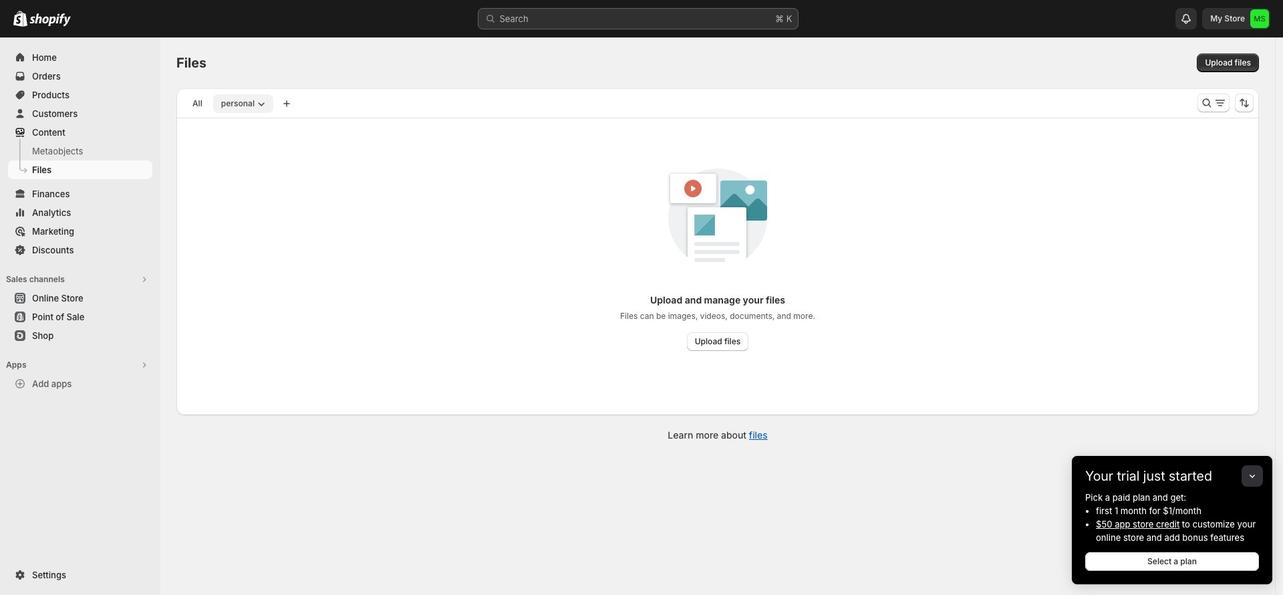 Task type: describe. For each thing, give the bounding box(es) containing it.
1 horizontal spatial shopify image
[[29, 13, 71, 27]]

my store image
[[1251, 9, 1270, 28]]



Task type: locate. For each thing, give the bounding box(es) containing it.
shopify image
[[13, 11, 27, 27], [29, 13, 71, 27]]

tab list
[[182, 94, 276, 113]]

0 horizontal spatial shopify image
[[13, 11, 27, 27]]



Task type: vqa. For each thing, say whether or not it's contained in the screenshot.
My Store image
yes



